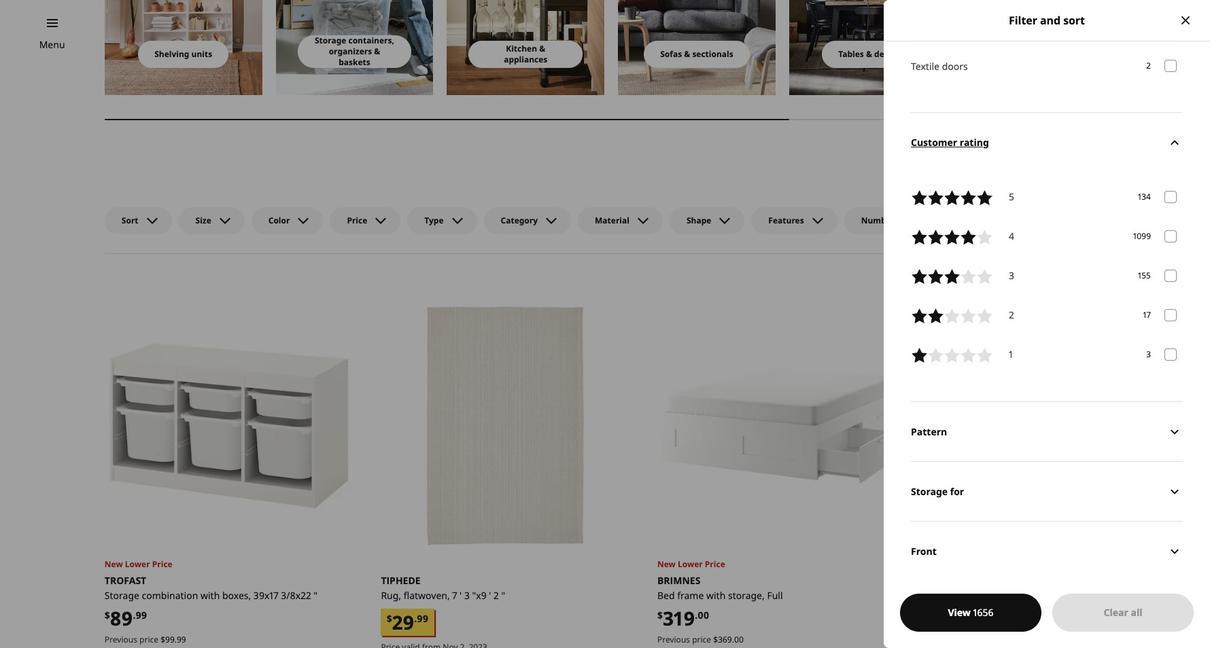 Task type: describe. For each thing, give the bounding box(es) containing it.
price for new lower price
[[981, 559, 1002, 571]]

organizers
[[329, 45, 372, 57]]

price for 00
[[969, 635, 988, 646]]

with for 00
[[706, 590, 726, 602]]

features
[[769, 215, 804, 226]]

tables
[[839, 48, 864, 60]]

number
[[861, 215, 895, 226]]

17
[[1143, 309, 1151, 321]]

. inside new lower price trofast storage combination with boxes, 39x17 3/8x22 " $ 89 . 99
[[133, 609, 136, 622]]

storage for button
[[911, 462, 1183, 522]]

textile
[[911, 60, 940, 73]]

kitchen
[[506, 43, 537, 54]]

23
[[982, 590, 992, 603]]

00 right 369
[[734, 635, 744, 646]]

& for kitchen & appliances
[[539, 43, 545, 54]]

2 ' from the left
[[489, 590, 491, 603]]

previous for 00
[[934, 635, 967, 646]]

material
[[595, 215, 630, 226]]

a poang gray chair next to a side table with a coffee and glasses on it image
[[1132, 0, 1210, 95]]

clear
[[1104, 607, 1129, 619]]

beds button
[[1013, 41, 1065, 68]]

price for new lower price brimnes bed frame with storage, full $ 319 . 00
[[705, 559, 725, 571]]

3 lower from the left
[[954, 559, 979, 571]]

5 stars element
[[1009, 190, 1015, 206]]

2 previous from the left
[[658, 635, 690, 646]]

sort
[[122, 215, 138, 226]]

$ inside new lower price brimnes bed frame with storage, full $ 319 . 00
[[658, 609, 663, 622]]

storage,
[[728, 590, 765, 602]]

pattern button
[[911, 402, 1183, 462]]

drawers
[[907, 215, 941, 226]]

number of drawers
[[861, 215, 941, 226]]

color
[[268, 215, 290, 226]]

369
[[718, 635, 732, 646]]

type button
[[408, 207, 477, 234]]

filter and sort
[[1009, 13, 1085, 28]]

7
[[452, 590, 457, 603]]

previous price $ 99 . 99
[[105, 635, 186, 646]]

2 inside "tiphede rug, flatwoven, 7 ' 3 "x9 ' 2 ""
[[494, 590, 499, 603]]

3 products element
[[1147, 349, 1151, 362]]

shape button
[[670, 207, 745, 234]]

$ 29 . 99
[[387, 610, 429, 636]]

storage containers, organizers & baskets button
[[298, 35, 412, 68]]

textile doors
[[911, 60, 968, 73]]

39x17
[[254, 590, 279, 602]]

menu
[[39, 38, 65, 51]]

a decorated dining table with six black chairs surrounding it and two bookcases in the background image
[[789, 0, 947, 95]]

shelving units button
[[138, 41, 229, 68]]

4 stars element
[[1009, 229, 1015, 246]]

shelving
[[155, 48, 189, 60]]

combination
[[142, 590, 198, 602]]

number of drawers button
[[844, 207, 974, 234]]

category button
[[484, 207, 571, 234]]

155 products element
[[1138, 270, 1151, 283]]

134
[[1138, 191, 1151, 203]]

boxes,
[[222, 590, 251, 602]]

full
[[767, 590, 783, 602]]

$ down combination
[[161, 635, 165, 646]]

new for 319
[[658, 559, 676, 571]]

129 . 00
[[939, 606, 986, 632]]

storage for storage for
[[911, 485, 948, 498]]

. down 'storage,'
[[732, 635, 734, 646]]

sofas & sectionals list item
[[618, 0, 776, 95]]

1099 products element
[[1134, 230, 1151, 243]]

2 price from the left
[[692, 635, 711, 646]]

$ down new lower price brimnes bed frame with storage, full $ 319 . 00
[[713, 635, 718, 646]]

with for 89
[[201, 590, 220, 602]]

customer rating button
[[911, 112, 1183, 172]]

149
[[995, 635, 1008, 646]]

3 for the 3 stars element
[[1009, 270, 1015, 282]]

319
[[663, 606, 695, 632]]

four transparent storage boxes stacked on each other with various household items packed in them image
[[276, 0, 433, 95]]

front
[[911, 545, 937, 558]]

sofas & sectionals button
[[644, 41, 750, 68]]

$ inside $ 29 . 99
[[387, 613, 392, 626]]

new lower price brimnes bed frame with storage, full $ 319 . 00
[[658, 559, 783, 632]]

new lower price trofast storage combination with boxes, 39x17 3/8x22 " $ 89 . 99
[[105, 559, 318, 632]]

flatwoven,
[[404, 590, 450, 603]]

1 stars element
[[1009, 348, 1013, 364]]

tiphede rug, flatwoven, 7 ' 3 "x9 ' 2 "
[[381, 575, 505, 603]]

storage containers, organizers & baskets list item
[[276, 0, 433, 95]]

price inside price popup button
[[347, 215, 367, 226]]

beds
[[1030, 48, 1049, 60]]

a person relaxing on a bed with storage and writing in a book image
[[961, 0, 1118, 95]]

features button
[[752, 207, 838, 234]]

1099
[[1134, 230, 1151, 242]]

baskets
[[339, 56, 370, 68]]

tiphede
[[381, 575, 421, 588]]

all
[[1131, 607, 1143, 619]]

price button
[[330, 207, 401, 234]]

desks
[[875, 48, 898, 60]]

tables & desks
[[839, 48, 898, 60]]

storage for storage containers, organizers & baskets
[[315, 35, 346, 46]]

3 new from the left
[[934, 559, 952, 571]]

color button
[[251, 207, 323, 234]]

shelving units
[[155, 48, 212, 60]]

bookcase, 23 5/8x74 3/4 "
[[934, 590, 1048, 603]]

of
[[897, 215, 905, 226]]

" inside "tiphede rug, flatwoven, 7 ' 3 "x9 ' 2 ""
[[502, 590, 505, 603]]

1
[[1009, 348, 1013, 361]]

sectionals
[[692, 48, 733, 60]]

customer
[[911, 136, 958, 149]]

size
[[196, 215, 211, 226]]

appliances
[[504, 54, 548, 65]]

beds list item
[[961, 0, 1118, 95]]

17 products element
[[1143, 309, 1151, 322]]

kitchen & appliances list item
[[447, 0, 605, 95]]

clear all
[[1104, 607, 1143, 619]]

. down combination
[[175, 635, 177, 646]]

3 " from the left
[[1044, 590, 1048, 603]]

size button
[[179, 207, 245, 234]]



Task type: locate. For each thing, give the bounding box(es) containing it.
lower up trofast
[[125, 559, 150, 571]]

3/4
[[1027, 590, 1042, 603]]

document
[[884, 0, 1210, 582]]

. down "frame"
[[695, 609, 698, 622]]

tables & desks list item
[[789, 0, 947, 95]]

. inside new lower price brimnes bed frame with storage, full $ 319 . 00
[[695, 609, 698, 622]]

previous down '319'
[[658, 635, 690, 646]]

storage inside new lower price trofast storage combination with boxes, 39x17 3/8x22 " $ 89 . 99
[[105, 590, 139, 602]]

price
[[139, 635, 158, 646], [692, 635, 711, 646], [969, 635, 988, 646]]

2 " from the left
[[502, 590, 505, 603]]

& inside kitchen & appliances
[[539, 43, 545, 54]]

price for new lower price trofast storage combination with boxes, 39x17 3/8x22 " $ 89 . 99
[[152, 559, 172, 571]]

0 horizontal spatial lower
[[125, 559, 150, 571]]

& inside storage containers, organizers & baskets
[[374, 45, 380, 57]]

for
[[950, 485, 964, 498]]

3/8x22
[[281, 590, 311, 602]]

1 horizontal spatial "
[[502, 590, 505, 603]]

0 vertical spatial storage
[[315, 35, 346, 46]]

previous price $ 149 . 00
[[934, 635, 1019, 646]]

2 vertical spatial storage
[[105, 590, 139, 602]]

kitchen & appliances
[[504, 43, 548, 65]]

" right 3/8x22
[[314, 590, 318, 602]]

1 vertical spatial 3
[[1147, 349, 1151, 360]]

0 horizontal spatial '
[[460, 590, 462, 603]]

containers,
[[349, 35, 394, 46]]

2
[[1147, 60, 1151, 71], [1009, 309, 1014, 322], [494, 590, 499, 603]]

lower for 319
[[678, 559, 703, 571]]

storage
[[315, 35, 346, 46], [911, 485, 948, 498], [105, 590, 139, 602]]

document containing textile doors
[[884, 0, 1210, 582]]

sort button
[[105, 207, 172, 234]]

2 vertical spatial 3
[[464, 590, 470, 603]]

. down 5/8x74
[[1008, 635, 1010, 646]]

3 inside "tiphede rug, flatwoven, 7 ' 3 "x9 ' 2 ""
[[464, 590, 470, 603]]

0 horizontal spatial 2
[[494, 590, 499, 603]]

2 horizontal spatial previous
[[934, 635, 967, 646]]

0 horizontal spatial previous
[[105, 635, 137, 646]]

1 price from the left
[[139, 635, 158, 646]]

1 vertical spatial storage
[[911, 485, 948, 498]]

1 horizontal spatial 2
[[1009, 309, 1014, 322]]

price down combination
[[139, 635, 158, 646]]

new up brimnes
[[658, 559, 676, 571]]

3 stars element
[[1009, 269, 1015, 285]]

0 horizontal spatial 3
[[464, 590, 470, 603]]

0 horizontal spatial storage
[[105, 590, 139, 602]]

lower up bookcase,
[[954, 559, 979, 571]]

1 lower from the left
[[125, 559, 150, 571]]

3 right 7 on the bottom left of the page
[[464, 590, 470, 603]]

134 products element
[[1138, 191, 1151, 204]]

with inside new lower price brimnes bed frame with storage, full $ 319 . 00
[[706, 590, 726, 602]]

$ down 1656
[[990, 635, 995, 646]]

new lower price
[[934, 559, 1002, 571]]

2 for 2 products element
[[1147, 60, 1151, 71]]

frame
[[677, 590, 704, 602]]

00 right 149
[[1010, 635, 1019, 646]]

price left 369
[[692, 635, 711, 646]]

material button
[[578, 207, 663, 234]]

$ down bed
[[658, 609, 663, 622]]

view
[[948, 607, 971, 619]]

2 horizontal spatial lower
[[954, 559, 979, 571]]

3 for the 3 products element
[[1147, 349, 1151, 360]]

sort and filter dialog
[[884, 0, 1210, 649]]

2 lower from the left
[[678, 559, 703, 571]]

previous for 99
[[105, 635, 137, 646]]

2 products element
[[1147, 60, 1151, 73]]

a gray sofa against a light gray wall and a birch coffee table in front of it image
[[618, 0, 776, 95]]

2 new from the left
[[658, 559, 676, 571]]

& for sofas & sectionals
[[684, 48, 690, 60]]

price
[[347, 215, 367, 226], [152, 559, 172, 571], [705, 559, 725, 571], [981, 559, 1002, 571]]

2 stars element
[[1009, 308, 1014, 325]]

"
[[314, 590, 318, 602], [502, 590, 505, 603], [1044, 590, 1048, 603]]

price inside new lower price trofast storage combination with boxes, 39x17 3/8x22 " $ 89 . 99
[[152, 559, 172, 571]]

99 inside new lower price trofast storage combination with boxes, 39x17 3/8x22 " $ 89 . 99
[[136, 609, 147, 622]]

5/8x74
[[995, 590, 1025, 603]]

2 with from the left
[[706, 590, 726, 602]]

with
[[201, 590, 220, 602], [706, 590, 726, 602]]

tables & desks button
[[822, 41, 914, 68]]

1 previous from the left
[[105, 635, 137, 646]]

1 new from the left
[[105, 559, 123, 571]]

0 horizontal spatial "
[[314, 590, 318, 602]]

lower inside new lower price trofast storage combination with boxes, 39x17 3/8x22 " $ 89 . 99
[[125, 559, 150, 571]]

0 horizontal spatial with
[[201, 590, 220, 602]]

new inside new lower price trofast storage combination with boxes, 39x17 3/8x22 " $ 89 . 99
[[105, 559, 123, 571]]

' right "x9
[[489, 590, 491, 603]]

1 with from the left
[[201, 590, 220, 602]]

new inside new lower price brimnes bed frame with storage, full $ 319 . 00
[[658, 559, 676, 571]]

doors
[[942, 60, 968, 73]]

lower for 89
[[125, 559, 150, 571]]

new down the front
[[934, 559, 952, 571]]

bookcase,
[[934, 590, 979, 603]]

& inside the tables & desks button
[[866, 48, 872, 60]]

"x9
[[472, 590, 487, 603]]

lower
[[125, 559, 150, 571], [678, 559, 703, 571], [954, 559, 979, 571]]

99
[[136, 609, 147, 622], [417, 613, 429, 626], [165, 635, 175, 646], [177, 635, 186, 646]]

2 horizontal spatial price
[[969, 635, 988, 646]]

. up previous price $ 99 . 99 on the bottom left
[[133, 609, 136, 622]]

kitchen & appliances button
[[469, 41, 583, 68]]

rotate 180 image
[[1167, 135, 1183, 151]]

99 inside $ 29 . 99
[[417, 613, 429, 626]]

storage for
[[911, 485, 964, 498]]

.
[[133, 609, 136, 622], [695, 609, 698, 622], [971, 609, 974, 622], [414, 613, 417, 626], [175, 635, 177, 646], [732, 635, 734, 646], [1008, 635, 1010, 646]]

$ inside new lower price trofast storage combination with boxes, 39x17 3/8x22 " $ 89 . 99
[[105, 609, 110, 622]]

price left 149
[[969, 635, 988, 646]]

new up trofast
[[105, 559, 123, 571]]

1 horizontal spatial price
[[692, 635, 711, 646]]

1 horizontal spatial lower
[[678, 559, 703, 571]]

2 vertical spatial 2
[[494, 590, 499, 603]]

storage containers, organizers & baskets
[[315, 35, 394, 68]]

shape
[[687, 215, 712, 226]]

previous down 89
[[105, 635, 137, 646]]

lower up brimnes
[[678, 559, 703, 571]]

0 vertical spatial 3
[[1009, 270, 1015, 282]]

menu button
[[39, 37, 65, 52]]

previous price $ 369 . 00
[[658, 635, 744, 646]]

front button
[[911, 522, 1183, 582]]

&
[[539, 43, 545, 54], [374, 45, 380, 57], [684, 48, 690, 60], [866, 48, 872, 60]]

price inside new lower price brimnes bed frame with storage, full $ 319 . 00
[[705, 559, 725, 571]]

clear all button
[[1053, 594, 1194, 632]]

with inside new lower price trofast storage combination with boxes, 39x17 3/8x22 " $ 89 . 99
[[201, 590, 220, 602]]

& inside sofas & sectionals button
[[684, 48, 690, 60]]

00 down "frame"
[[698, 609, 709, 622]]

two white billy bookcases with different sizes of vases and books in it image
[[105, 0, 262, 95]]

rating
[[960, 136, 989, 149]]

129
[[939, 606, 971, 632]]

1 horizontal spatial 3
[[1009, 270, 1015, 282]]

lower inside new lower price brimnes bed frame with storage, full $ 319 . 00
[[678, 559, 703, 571]]

00 right view
[[974, 609, 986, 622]]

two black carts next to each other with kitchen items and spices organized on them image
[[447, 0, 605, 95]]

1 horizontal spatial storage
[[315, 35, 346, 46]]

$ down trofast
[[105, 609, 110, 622]]

1 horizontal spatial '
[[489, 590, 491, 603]]

1 horizontal spatial previous
[[658, 635, 690, 646]]

3 price from the left
[[969, 635, 988, 646]]

scrollbar
[[105, 111, 1183, 128]]

shelving units list item
[[105, 0, 262, 95]]

. down the flatwoven,
[[414, 613, 417, 626]]

category
[[501, 215, 538, 226]]

$
[[105, 609, 110, 622], [658, 609, 663, 622], [387, 613, 392, 626], [161, 635, 165, 646], [713, 635, 718, 646], [990, 635, 995, 646]]

1 horizontal spatial new
[[658, 559, 676, 571]]

storage inside storage containers, organizers & baskets
[[315, 35, 346, 46]]

00 inside 129 . 00
[[974, 609, 986, 622]]

0 horizontal spatial price
[[139, 635, 158, 646]]

0 horizontal spatial new
[[105, 559, 123, 571]]

price for 99
[[139, 635, 158, 646]]

2 horizontal spatial 2
[[1147, 60, 1151, 71]]

& for tables & desks
[[866, 48, 872, 60]]

3 previous from the left
[[934, 635, 967, 646]]

1 " from the left
[[314, 590, 318, 602]]

29
[[392, 610, 414, 636]]

. inside $ 29 . 99
[[414, 613, 417, 626]]

155
[[1138, 270, 1151, 281]]

1 horizontal spatial with
[[706, 590, 726, 602]]

2 horizontal spatial storage
[[911, 485, 948, 498]]

filter
[[1009, 13, 1038, 28]]

bed
[[658, 590, 675, 602]]

' right 7 on the bottom left of the page
[[460, 590, 462, 603]]

sofas
[[660, 48, 682, 60]]

. inside 129 . 00
[[971, 609, 974, 622]]

list item
[[1132, 0, 1210, 95]]

rug,
[[381, 590, 401, 603]]

2 horizontal spatial 3
[[1147, 349, 1151, 360]]

1 vertical spatial 2
[[1009, 309, 1014, 322]]

with right "frame"
[[706, 590, 726, 602]]

00 inside new lower price brimnes bed frame with storage, full $ 319 . 00
[[698, 609, 709, 622]]

$ down rug,
[[387, 613, 392, 626]]

" right 3/4
[[1044, 590, 1048, 603]]

4
[[1009, 230, 1015, 243]]

new
[[105, 559, 123, 571], [658, 559, 676, 571], [934, 559, 952, 571]]

" right "x9
[[502, 590, 505, 603]]

. right view
[[971, 609, 974, 622]]

with left boxes,
[[201, 590, 220, 602]]

2 horizontal spatial "
[[1044, 590, 1048, 603]]

type
[[425, 215, 444, 226]]

and
[[1040, 13, 1061, 28]]

sofas & sectionals
[[660, 48, 733, 60]]

3 down 4 stars element
[[1009, 270, 1015, 282]]

storage inside dropdown button
[[911, 485, 948, 498]]

3 down the 17 products element
[[1147, 349, 1151, 360]]

previous down the 129
[[934, 635, 967, 646]]

2 horizontal spatial new
[[934, 559, 952, 571]]

2 for 2 stars element at the right of page
[[1009, 309, 1014, 322]]

new for 89
[[105, 559, 123, 571]]

sort
[[1064, 13, 1085, 28]]

units
[[191, 48, 212, 60]]

89
[[110, 606, 133, 632]]

3
[[1009, 270, 1015, 282], [1147, 349, 1151, 360], [464, 590, 470, 603]]

previous
[[105, 635, 137, 646], [658, 635, 690, 646], [934, 635, 967, 646]]

1 ' from the left
[[460, 590, 462, 603]]

" inside new lower price trofast storage combination with boxes, 39x17 3/8x22 " $ 89 . 99
[[314, 590, 318, 602]]

0 vertical spatial 2
[[1147, 60, 1151, 71]]

1656
[[973, 607, 994, 619]]

customer rating
[[911, 136, 989, 149]]

view 1656
[[948, 607, 994, 619]]

trofast
[[105, 575, 146, 588]]



Task type: vqa. For each thing, say whether or not it's contained in the screenshot.
first Code from right
no



